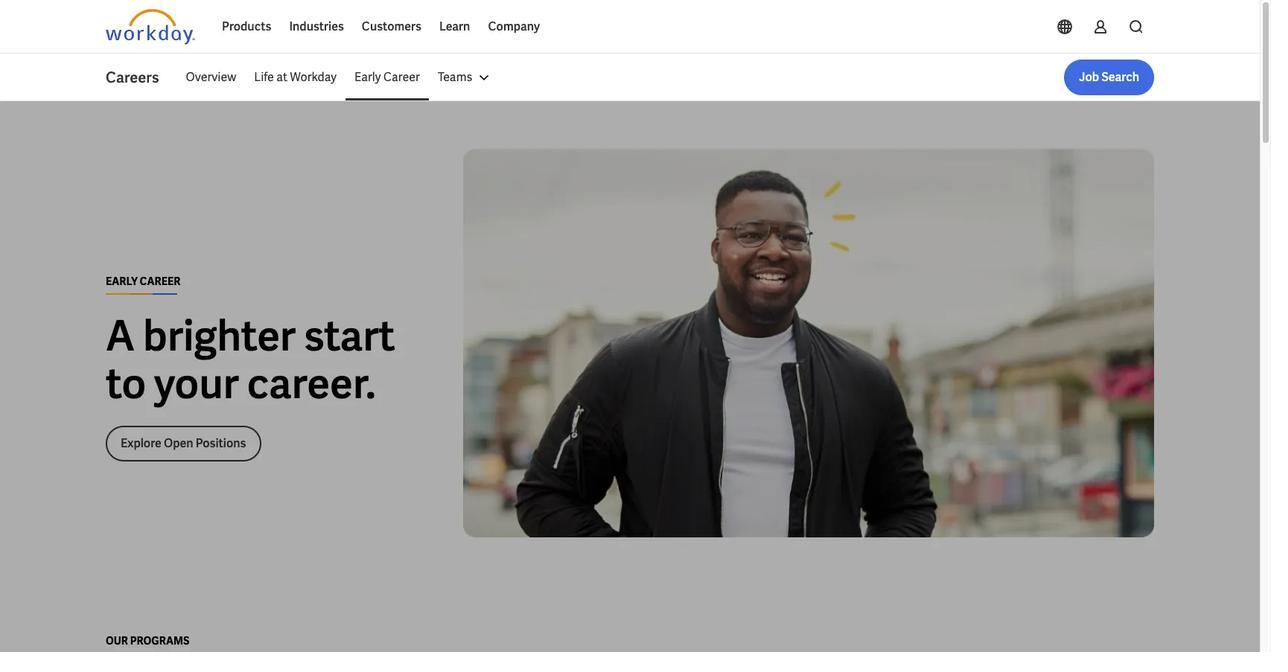 Task type: vqa. For each thing, say whether or not it's contained in the screenshot.
Financial
no



Task type: describe. For each thing, give the bounding box(es) containing it.
explore open positions link
[[106, 426, 261, 462]]

job search link
[[1065, 60, 1155, 95]]

career
[[140, 275, 181, 288]]

explore open positions
[[121, 435, 246, 451]]

products button
[[213, 9, 280, 45]]

our
[[106, 635, 128, 648]]

list containing overview
[[177, 60, 1155, 95]]

teams button
[[429, 60, 502, 95]]

to
[[106, 356, 146, 411]]

life at workday link
[[245, 60, 346, 95]]

learn
[[439, 19, 470, 34]]

explore
[[121, 435, 162, 451]]

early career link
[[346, 60, 429, 95]]

early career
[[106, 275, 181, 288]]

go to the homepage image
[[106, 9, 195, 45]]

company
[[488, 19, 540, 34]]

job
[[1080, 69, 1100, 85]]

products
[[222, 19, 271, 34]]

brighter
[[143, 309, 296, 363]]

career
[[384, 69, 420, 85]]

early career
[[355, 69, 420, 85]]

teams
[[438, 69, 473, 85]]

positions
[[196, 435, 246, 451]]

at
[[277, 69, 288, 85]]



Task type: locate. For each thing, give the bounding box(es) containing it.
company button
[[479, 9, 549, 45]]

life
[[254, 69, 274, 85]]

careers
[[106, 68, 159, 87]]

careers link
[[106, 67, 177, 88]]

menu
[[177, 60, 502, 95]]

early
[[106, 275, 138, 288]]

career.
[[247, 356, 376, 411]]

search
[[1102, 69, 1140, 85]]

programs
[[130, 635, 190, 648]]

early
[[355, 69, 381, 85]]

a brighter start to your career.
[[106, 309, 395, 411]]

job search
[[1080, 69, 1140, 85]]

overview link
[[177, 60, 245, 95]]

open
[[164, 435, 193, 451]]

customers
[[362, 19, 422, 34]]

life at workday - workday careers image
[[463, 149, 1155, 538]]

overview
[[186, 69, 236, 85]]

learn button
[[431, 9, 479, 45]]

industries
[[289, 19, 344, 34]]

your
[[154, 356, 239, 411]]

our programs
[[106, 635, 190, 648]]

menu containing overview
[[177, 60, 502, 95]]

industries button
[[280, 9, 353, 45]]

a
[[106, 309, 135, 363]]

life at workday
[[254, 69, 337, 85]]

customers button
[[353, 9, 431, 45]]

start
[[304, 309, 395, 363]]

list
[[177, 60, 1155, 95]]

workday
[[290, 69, 337, 85]]



